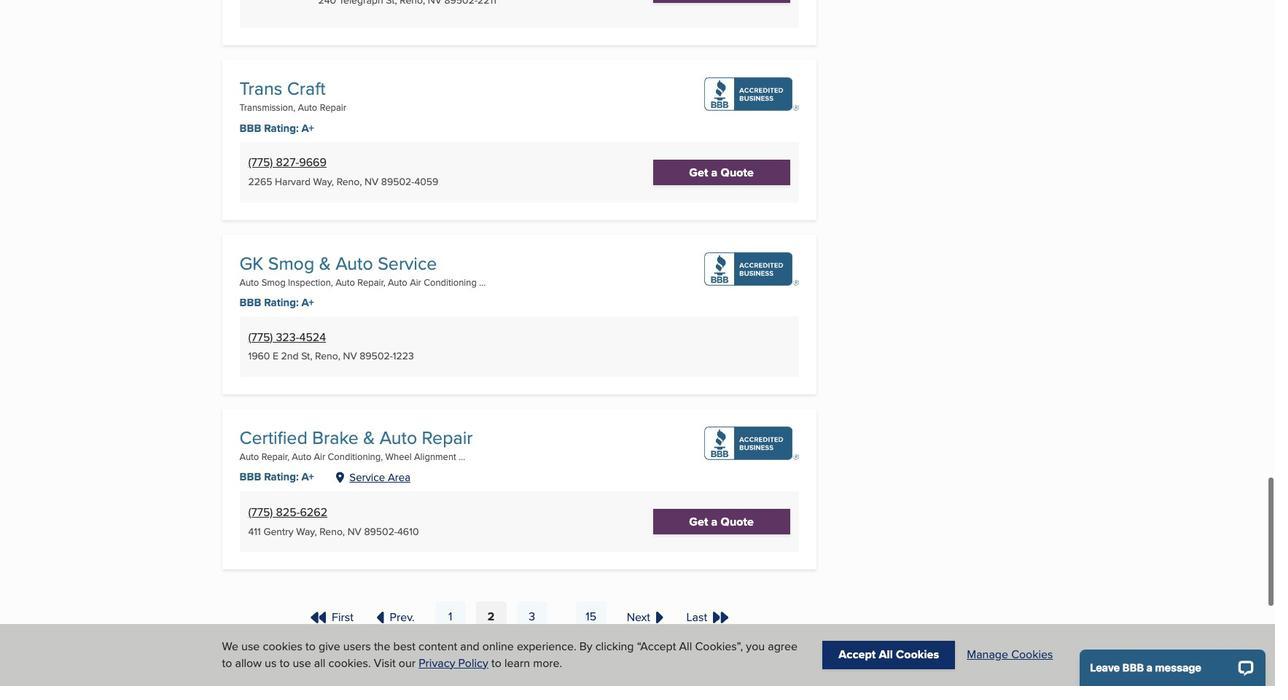 Task type: vqa. For each thing, say whether or not it's contained in the screenshot.
, within (775) 825-6262 411 Gentry Way , Reno, NV 89502-4610
yes



Task type: locate. For each thing, give the bounding box(es) containing it.
accept all cookies button
[[823, 641, 955, 669]]

2 bbb from the top
[[239, 294, 261, 310]]

get a quote for certified brake & auto repair
[[689, 513, 754, 530]]

0 vertical spatial 89502-
[[381, 174, 414, 189]]

,
[[332, 174, 334, 189], [310, 349, 312, 363], [315, 524, 317, 539]]

the left best
[[374, 638, 390, 655]]

0 vertical spatial repair
[[320, 101, 346, 114]]

, right harvard
[[332, 174, 334, 189]]

, inside the (775) 825-6262 411 gentry way , reno, nv 89502-4610
[[315, 524, 317, 539]]

1 a+ from the top
[[301, 120, 314, 136]]

0 vertical spatial a+
[[301, 120, 314, 136]]

2 get a quote link from the top
[[653, 509, 790, 534]]

1 cookies from the left
[[896, 646, 939, 663]]

3 a+ from the top
[[301, 469, 314, 485]]

0 vertical spatial service
[[378, 250, 437, 276]]

a for certified brake & auto repair
[[711, 513, 718, 530]]

1 bbb from the top
[[239, 120, 261, 136]]

0 horizontal spatial all
[[679, 638, 692, 655]]

nv right st
[[343, 349, 357, 363]]

2 horizontal spatial ...
[[557, 615, 565, 631]]

1 vertical spatial (775)
[[248, 328, 273, 345]]

rating: up "(775) 323-4524" link
[[264, 294, 299, 310]]

nv left 4059
[[365, 174, 379, 189]]

0 vertical spatial get
[[689, 164, 708, 180]]

repair inside certified brake & auto repair auto repair, auto air conditioning, wheel alignment ...
[[422, 424, 473, 450]]

to right us
[[280, 654, 290, 671]]

1 vertical spatial 89502-
[[360, 349, 393, 363]]

air left "conditioning"
[[410, 275, 421, 288]]

0 vertical spatial reno,
[[337, 174, 362, 189]]

2 cookies from the left
[[1011, 646, 1053, 663]]

online
[[483, 638, 514, 655]]

reno, for craft
[[337, 174, 362, 189]]

repair right wheel on the left of the page
[[422, 424, 473, 450]]

the up county,
[[315, 498, 332, 515]]

next
[[626, 608, 650, 625]]

1 rating: from the top
[[264, 120, 299, 136]]

repair, up bbb rating: a+
[[261, 450, 289, 463]]

best
[[393, 638, 416, 655]]

bbb down transmission,
[[239, 120, 261, 136]]

1 vertical spatial service
[[349, 469, 385, 485]]

0 horizontal spatial ,
[[310, 349, 312, 363]]

0 horizontal spatial ...
[[459, 450, 465, 463]]

alignment
[[414, 450, 456, 463]]

& inside certified brake & auto repair auto repair, auto air conditioning, wheel alignment ...
[[363, 424, 375, 450]]

0 horizontal spatial repair
[[320, 101, 346, 114]]

1 vertical spatial get
[[689, 513, 708, 530]]

3 rating: from the top
[[264, 469, 299, 485]]

air
[[410, 275, 421, 288], [314, 450, 325, 463]]

1 vertical spatial &
[[363, 424, 375, 450]]

nv down following
[[348, 524, 361, 539]]

(775) up 1960
[[248, 328, 273, 345]]

rating: down transmission,
[[264, 120, 299, 136]]

conditioning,
[[328, 450, 383, 463]]

&
[[319, 250, 331, 276], [363, 424, 375, 450]]

repair inside "trans craft transmission, auto repair bbb rating: a+"
[[320, 101, 346, 114]]

repair, inside the "gk smog & auto service auto smog inspection, auto repair, auto air conditioning ... bbb rating: a+"
[[357, 275, 385, 288]]

get a quote link for certified brake & auto repair
[[653, 509, 790, 534]]

to left give
[[306, 638, 316, 655]]

last link
[[683, 608, 731, 625]]

0 vertical spatial way
[[313, 174, 332, 189]]

air left conditioning,
[[314, 450, 325, 463]]

way inside (775) 827-9669 2265 harvard way , reno, nv 89502-4059
[[313, 174, 332, 189]]

1 horizontal spatial air
[[410, 275, 421, 288]]

2 horizontal spatial ,
[[332, 174, 334, 189]]

2 a+ from the top
[[301, 294, 314, 310]]

cookies right accept
[[896, 646, 939, 663]]

air inside the "gk smog & auto service auto smog inspection, auto repair, auto air conditioning ... bbb rating: a+"
[[410, 275, 421, 288]]

(775) 323-4524 1960 e 2nd st , reno, nv 89502-1223
[[248, 328, 414, 363]]

1 vertical spatial air
[[314, 450, 325, 463]]

1 get a quote from the top
[[689, 164, 754, 180]]

serving the following areas: northern nevada washoe county,  nv
[[272, 498, 419, 542]]

2 vertical spatial a+
[[301, 469, 314, 485]]

1 vertical spatial ,
[[310, 349, 312, 363]]

repair, right inspection,
[[357, 275, 385, 288]]

2 a from the top
[[711, 513, 718, 530]]

service area
[[349, 469, 411, 485]]

allow
[[235, 654, 262, 671]]

(775)
[[248, 154, 273, 171], [248, 328, 273, 345], [248, 504, 273, 520]]

quote
[[721, 164, 754, 180], [721, 513, 754, 530]]

0 vertical spatial air
[[410, 275, 421, 288]]

1 vertical spatial a+
[[301, 294, 314, 310]]

more.
[[533, 654, 562, 671]]

, down 6262
[[315, 524, 317, 539]]

accredited business image for trans craft
[[704, 78, 799, 111]]

2 quote from the top
[[721, 513, 754, 530]]

1 vertical spatial a
[[711, 513, 718, 530]]

learn
[[504, 654, 530, 671]]

repair up 9669
[[320, 101, 346, 114]]

1 vertical spatial quote
[[721, 513, 754, 530]]

2 rating: from the top
[[264, 294, 299, 310]]

experience.
[[517, 638, 576, 655]]

0 horizontal spatial air
[[314, 450, 325, 463]]

county,
[[319, 528, 351, 542]]

0 vertical spatial bbb
[[239, 120, 261, 136]]

0 vertical spatial (775)
[[248, 154, 273, 171]]

(775) inside (775) 827-9669 2265 harvard way , reno, nv 89502-4059
[[248, 154, 273, 171]]

0 vertical spatial ...
[[479, 275, 486, 288]]

0 vertical spatial rating:
[[264, 120, 299, 136]]

1 horizontal spatial all
[[879, 646, 893, 663]]

1 horizontal spatial repair
[[422, 424, 473, 450]]

use right ad
[[241, 638, 260, 655]]

... right alignment
[[459, 450, 465, 463]]

... right "conditioning"
[[479, 275, 486, 288]]

first
[[331, 608, 353, 625]]

1 horizontal spatial &
[[363, 424, 375, 450]]

to
[[306, 638, 316, 655], [222, 654, 232, 671], [280, 654, 290, 671], [491, 654, 501, 671]]

2 vertical spatial ...
[[557, 615, 565, 631]]

rating: inside the "gk smog & auto service auto smog inspection, auto repair, auto air conditioning ... bbb rating: a+"
[[264, 294, 299, 310]]

2 (775) from the top
[[248, 328, 273, 345]]

89502- inside the (775) 825-6262 411 gentry way , reno, nv 89502-4610
[[364, 524, 397, 539]]

get a quote link
[[653, 159, 790, 185], [653, 509, 790, 534]]

2 get from the top
[[689, 513, 708, 530]]

0 horizontal spatial the
[[315, 498, 332, 515]]

way
[[313, 174, 332, 189], [296, 524, 315, 539]]

1 vertical spatial bbb
[[239, 294, 261, 310]]

nv inside (775) 827-9669 2265 harvard way , reno, nv 89502-4059
[[365, 174, 379, 189]]

(775) up 411
[[248, 504, 273, 520]]

89502- for brake
[[364, 524, 397, 539]]

bbb down gk
[[239, 294, 261, 310]]

1 vertical spatial the
[[374, 638, 390, 655]]

(775) for trans
[[248, 154, 273, 171]]

1 vertical spatial reno,
[[315, 349, 340, 363]]

2 get a quote from the top
[[689, 513, 754, 530]]

827-
[[276, 154, 299, 171]]

get a quote
[[689, 164, 754, 180], [689, 513, 754, 530]]

quote for certified brake & auto repair
[[721, 513, 754, 530]]

nv right county,
[[353, 528, 366, 542]]

use
[[241, 638, 260, 655], [293, 654, 311, 671]]

89502- inside (775) 827-9669 2265 harvard way , reno, nv 89502-4059
[[381, 174, 414, 189]]

1 vertical spatial get a quote link
[[653, 509, 790, 534]]

a+
[[301, 120, 314, 136], [301, 294, 314, 310], [301, 469, 314, 485]]

0 horizontal spatial repair,
[[261, 450, 289, 463]]

reno, right st
[[315, 349, 340, 363]]

1 horizontal spatial cookies
[[1011, 646, 1053, 663]]

following
[[335, 498, 384, 515]]

1 horizontal spatial repair,
[[357, 275, 385, 288]]

1 quote from the top
[[721, 164, 754, 180]]

0 vertical spatial ,
[[332, 174, 334, 189]]

accredited business image for gk smog & auto service
[[704, 252, 799, 286]]

reno, down 6262
[[320, 524, 345, 539]]

1 (775) from the top
[[248, 154, 273, 171]]

way down 6262
[[296, 524, 315, 539]]

to left allow
[[222, 654, 232, 671]]

(775) up 2265
[[248, 154, 273, 171]]

rating:
[[264, 120, 299, 136], [264, 294, 299, 310], [264, 469, 299, 485]]

1 a from the top
[[711, 164, 718, 180]]

... up experience.
[[557, 615, 565, 631]]

reno,
[[337, 174, 362, 189], [315, 349, 340, 363], [320, 524, 345, 539]]

the
[[315, 498, 332, 515], [374, 638, 390, 655]]

2 vertical spatial bbb
[[239, 469, 261, 485]]

nv inside the (775) 825-6262 411 gentry way , reno, nv 89502-4610
[[348, 524, 361, 539]]

a+ up serving
[[301, 469, 314, 485]]

0 vertical spatial the
[[315, 498, 332, 515]]

2 vertical spatial ,
[[315, 524, 317, 539]]

1 horizontal spatial ...
[[479, 275, 486, 288]]

& inside the "gk smog & auto service auto smog inspection, auto repair, auto air conditioning ... bbb rating: a+"
[[319, 250, 331, 276]]

trans
[[239, 75, 282, 102]]

0 horizontal spatial cookies
[[896, 646, 939, 663]]

use left all
[[293, 654, 311, 671]]

all inside button
[[879, 646, 893, 663]]

inspection,
[[288, 275, 333, 288]]

0 vertical spatial &
[[319, 250, 331, 276]]

1 horizontal spatial ,
[[315, 524, 317, 539]]

(775) for certified
[[248, 504, 273, 520]]

content
[[418, 638, 457, 655]]

2 accredited business image from the top
[[704, 252, 799, 286]]

2 vertical spatial rating:
[[264, 469, 299, 485]]

1 vertical spatial get a quote
[[689, 513, 754, 530]]

washoe
[[284, 528, 317, 542]]

2 vertical spatial (775)
[[248, 504, 273, 520]]

reno, right harvard
[[337, 174, 362, 189]]

3 accredited business image from the top
[[704, 426, 799, 460]]

all right "accept
[[679, 638, 692, 655]]

cookies right manage
[[1011, 646, 1053, 663]]

2 vertical spatial accredited business image
[[704, 426, 799, 460]]

...
[[479, 275, 486, 288], [459, 450, 465, 463], [557, 615, 565, 631]]

repair,
[[357, 275, 385, 288], [261, 450, 289, 463]]

, down 4524
[[310, 349, 312, 363]]

(775) inside the (775) 825-6262 411 gentry way , reno, nv 89502-4610
[[248, 504, 273, 520]]

1 vertical spatial repair
[[422, 424, 473, 450]]

323-
[[276, 328, 299, 345]]

1 vertical spatial repair,
[[261, 450, 289, 463]]

to left learn
[[491, 654, 501, 671]]

a+ up 9669
[[301, 120, 314, 136]]

15 link
[[575, 601, 606, 632]]

0 vertical spatial get a quote
[[689, 164, 754, 180]]

2 vertical spatial reno,
[[320, 524, 345, 539]]

nv inside (775) 323-4524 1960 e 2nd st , reno, nv 89502-1223
[[343, 349, 357, 363]]

bbb down 'certified'
[[239, 469, 261, 485]]

we
[[222, 638, 238, 655]]

reno, inside (775) 827-9669 2265 harvard way , reno, nv 89502-4059
[[337, 174, 362, 189]]

all right accept
[[879, 646, 893, 663]]

reno, inside the (775) 825-6262 411 gentry way , reno, nv 89502-4610
[[320, 524, 345, 539]]

0 vertical spatial get a quote link
[[653, 159, 790, 185]]

way down 9669
[[313, 174, 332, 189]]

1 horizontal spatial the
[[374, 638, 390, 655]]

0 vertical spatial accredited business image
[[704, 78, 799, 111]]

smog left inspection,
[[261, 275, 286, 288]]

all inside we use cookies to give users the best content and online experience. by clicking "accept all cookies", you agree to allow us to use all cookies. visit our
[[679, 638, 692, 655]]

reno, for brake
[[320, 524, 345, 539]]

2 vertical spatial 89502-
[[364, 524, 397, 539]]

1 vertical spatial ...
[[459, 450, 465, 463]]

pagination element
[[222, 601, 816, 632]]

0 vertical spatial repair,
[[357, 275, 385, 288]]

nv inside serving the following areas: northern nevada washoe county,  nv
[[353, 528, 366, 542]]

3 (775) from the top
[[248, 504, 273, 520]]

1 vertical spatial way
[[296, 524, 315, 539]]

... inside certified brake & auto repair auto repair, auto air conditioning, wheel alignment ...
[[459, 450, 465, 463]]

smog
[[268, 250, 314, 276], [261, 275, 286, 288]]

bbb
[[239, 120, 261, 136], [239, 294, 261, 310], [239, 469, 261, 485]]

0 horizontal spatial &
[[319, 250, 331, 276]]

conditioning
[[424, 275, 477, 288]]

0 vertical spatial a
[[711, 164, 718, 180]]

prev. link
[[374, 608, 417, 625]]

the inside we use cookies to give users the best content and online experience. by clicking "accept all cookies", you agree to allow us to use all cookies. visit our
[[374, 638, 390, 655]]

a+ down inspection,
[[301, 294, 314, 310]]

rating: up serving
[[264, 469, 299, 485]]

, inside (775) 827-9669 2265 harvard way , reno, nv 89502-4059
[[332, 174, 334, 189]]

a
[[711, 164, 718, 180], [711, 513, 718, 530]]

users
[[343, 638, 371, 655]]

0 vertical spatial quote
[[721, 164, 754, 180]]

cookies
[[896, 646, 939, 663], [1011, 646, 1053, 663]]

service
[[378, 250, 437, 276], [349, 469, 385, 485]]

1 vertical spatial rating:
[[264, 294, 299, 310]]

89502-
[[381, 174, 414, 189], [360, 349, 393, 363], [364, 524, 397, 539]]

1 accredited business image from the top
[[704, 78, 799, 111]]

(775) 825-6262 411 gentry way , reno, nv 89502-4610
[[248, 504, 419, 539]]

1 get a quote link from the top
[[653, 159, 790, 185]]

way inside the (775) 825-6262 411 gentry way , reno, nv 89502-4610
[[296, 524, 315, 539]]

1 get from the top
[[689, 164, 708, 180]]

(775) 827-9669 2265 harvard way , reno, nv 89502-4059
[[248, 154, 438, 189]]

1 vertical spatial accredited business image
[[704, 252, 799, 286]]

accredited business image
[[704, 78, 799, 111], [704, 252, 799, 286], [704, 426, 799, 460]]



Task type: describe. For each thing, give the bounding box(es) containing it.
professional growth opportunities with bbb.org learning image
[[222, 644, 816, 686]]

2 link
[[475, 601, 506, 632]]

4059
[[414, 174, 438, 189]]

service inside the "gk smog & auto service auto smog inspection, auto repair, auto air conditioning ... bbb rating: a+"
[[378, 250, 437, 276]]

wheel
[[385, 450, 412, 463]]

next link
[[623, 608, 666, 625]]

agree
[[768, 638, 798, 655]]

& for smog
[[319, 250, 331, 276]]

our
[[399, 654, 416, 671]]

... inside the "gk smog & auto service auto smog inspection, auto repair, auto air conditioning ... bbb rating: a+"
[[479, 275, 486, 288]]

way for craft
[[313, 174, 332, 189]]

bbb rating: a+
[[239, 469, 314, 485]]

you
[[746, 638, 765, 655]]

certified brake & auto repair link
[[239, 424, 473, 450]]

areas:
[[387, 498, 419, 515]]

northern
[[272, 513, 317, 530]]

gentry
[[263, 524, 294, 539]]

smog right gk
[[268, 250, 314, 276]]

cookies",
[[695, 638, 743, 655]]

manage
[[967, 646, 1008, 663]]

"accept
[[637, 638, 676, 655]]

certified brake & auto repair auto repair, auto air conditioning, wheel alignment ...
[[239, 424, 473, 463]]

transmission,
[[239, 101, 295, 114]]

repair for certified brake & auto repair
[[422, 424, 473, 450]]

0 horizontal spatial use
[[241, 638, 260, 655]]

visit
[[374, 654, 396, 671]]

, for brake
[[315, 524, 317, 539]]

policy
[[458, 654, 488, 671]]

get for certified brake & auto repair
[[689, 513, 708, 530]]

cookies inside button
[[896, 646, 939, 663]]

repair for trans craft
[[320, 101, 346, 114]]

6262
[[300, 504, 327, 520]]

accept all cookies
[[839, 646, 939, 663]]

give
[[319, 638, 340, 655]]

89502- for craft
[[381, 174, 414, 189]]

trans craft transmission, auto repair bbb rating: a+
[[239, 75, 346, 136]]

a+ inside the "gk smog & auto service auto smog inspection, auto repair, auto air conditioning ... bbb rating: a+"
[[301, 294, 314, 310]]

825-
[[276, 504, 300, 520]]

nevada
[[320, 513, 360, 530]]

clicking
[[595, 638, 634, 655]]

brake
[[312, 424, 359, 450]]

nv for following
[[353, 528, 366, 542]]

privacy
[[419, 654, 455, 671]]

the inside serving the following areas: northern nevada washoe county,  nv
[[315, 498, 332, 515]]

trans craft link
[[239, 75, 326, 102]]

get a quote for trans craft
[[689, 164, 754, 180]]

4610
[[397, 524, 419, 539]]

privacy policy link
[[419, 654, 488, 671]]

... inside pagination "element"
[[557, 615, 565, 631]]

privacy policy to learn more.
[[419, 654, 562, 671]]

ad link
[[222, 644, 240, 662]]

411
[[248, 524, 261, 539]]

nv for 9669
[[365, 174, 379, 189]]

3 link
[[516, 601, 547, 632]]

(775) 825-6262 link
[[248, 504, 327, 520]]

9669
[[299, 154, 327, 171]]

1 horizontal spatial use
[[293, 654, 311, 671]]

certified
[[239, 424, 308, 450]]

and
[[460, 638, 480, 655]]

quote for trans craft
[[721, 164, 754, 180]]

we use cookies to give users the best content and online experience. by clicking "accept all cookies", you agree to allow us to use all cookies. visit our
[[222, 638, 798, 671]]

(775) inside (775) 323-4524 1960 e 2nd st , reno, nv 89502-1223
[[248, 328, 273, 345]]

reno, inside (775) 323-4524 1960 e 2nd st , reno, nv 89502-1223
[[315, 349, 340, 363]]

, inside (775) 323-4524 1960 e 2nd st , reno, nv 89502-1223
[[310, 349, 312, 363]]

manage cookies button
[[967, 646, 1053, 663]]

a for trans craft
[[711, 164, 718, 180]]

cookies inside button
[[1011, 646, 1053, 663]]

us
[[265, 654, 277, 671]]

1960
[[248, 349, 270, 363]]

e
[[273, 349, 278, 363]]

4524
[[299, 328, 326, 345]]

all
[[314, 654, 325, 671]]

ad
[[225, 645, 238, 660]]

& for brake
[[363, 424, 375, 450]]

last
[[686, 608, 707, 625]]

rating: inside "trans craft transmission, auto repair bbb rating: a+"
[[264, 120, 299, 136]]

1
[[448, 608, 452, 625]]

cookies.
[[328, 654, 371, 671]]

, for craft
[[332, 174, 334, 189]]

accredited business image for certified brake & auto repair
[[704, 426, 799, 460]]

craft
[[287, 75, 326, 102]]

gk smog & auto service link
[[239, 250, 437, 276]]

89502- inside (775) 323-4524 1960 e 2nd st , reno, nv 89502-1223
[[360, 349, 393, 363]]

(775) 827-9669 link
[[248, 154, 327, 171]]

harvard
[[275, 174, 311, 189]]

a+ inside "trans craft transmission, auto repair bbb rating: a+"
[[301, 120, 314, 136]]

auto inside "trans craft transmission, auto repair bbb rating: a+"
[[298, 101, 317, 114]]

1223
[[393, 349, 414, 363]]

2
[[487, 608, 494, 625]]

accept
[[839, 646, 876, 663]]

2265
[[248, 174, 272, 189]]

get a quote link for trans craft
[[653, 159, 790, 185]]

gk
[[239, 250, 263, 276]]

st
[[301, 349, 310, 363]]

gk smog & auto service auto smog inspection, auto repair, auto air conditioning ... bbb rating: a+
[[239, 250, 486, 310]]

first link
[[307, 608, 356, 625]]

nv for 6262
[[348, 524, 361, 539]]

serving
[[272, 498, 312, 515]]

air inside certified brake & auto repair auto repair, auto air conditioning, wheel alignment ...
[[314, 450, 325, 463]]

area
[[388, 469, 411, 485]]

manage cookies
[[967, 646, 1053, 663]]

3
[[528, 608, 535, 625]]

bbb inside the "gk smog & auto service auto smog inspection, auto repair, auto air conditioning ... bbb rating: a+"
[[239, 294, 261, 310]]

by
[[579, 638, 592, 655]]

bbb inside "trans craft transmission, auto repair bbb rating: a+"
[[239, 120, 261, 136]]

get for trans craft
[[689, 164, 708, 180]]

3 bbb from the top
[[239, 469, 261, 485]]

1 link
[[435, 601, 465, 632]]

way for brake
[[296, 524, 315, 539]]

cookies
[[263, 638, 303, 655]]

repair, inside certified brake & auto repair auto repair, auto air conditioning, wheel alignment ...
[[261, 450, 289, 463]]

prev.
[[389, 608, 414, 625]]

15
[[585, 608, 596, 625]]



